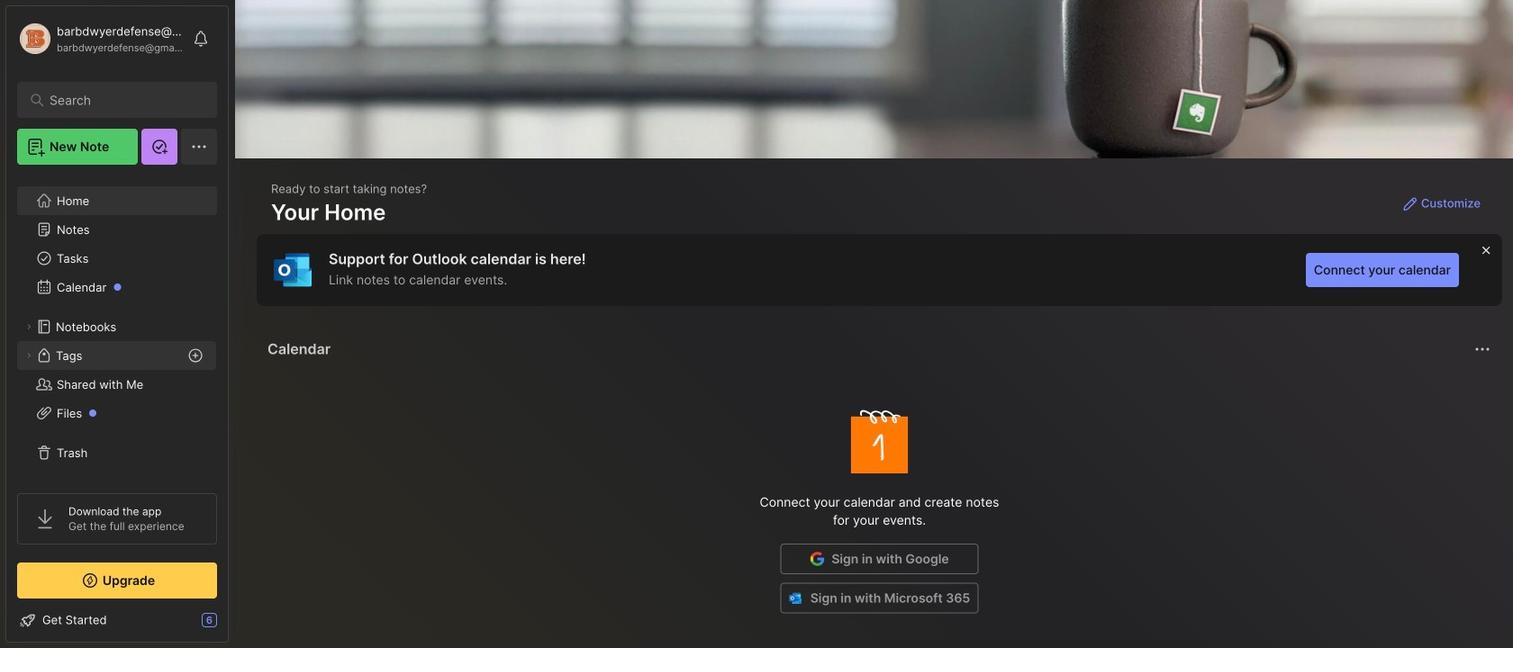 Task type: locate. For each thing, give the bounding box(es) containing it.
Account field
[[17, 21, 184, 57]]

None search field
[[50, 89, 193, 111]]

tree
[[6, 176, 228, 478]]

Search text field
[[50, 92, 193, 109]]

tree inside "main" element
[[6, 176, 228, 478]]

Help and Learning task checklist field
[[6, 606, 228, 635]]



Task type: vqa. For each thing, say whether or not it's contained in the screenshot.
Central Standard Time - America/Matamoros in the top of the page
no



Task type: describe. For each thing, give the bounding box(es) containing it.
click to collapse image
[[227, 615, 241, 637]]

main element
[[0, 0, 234, 649]]

none search field inside "main" element
[[50, 89, 193, 111]]

expand notebooks image
[[23, 322, 34, 332]]

More actions field
[[1470, 337, 1495, 362]]

expand tags image
[[23, 350, 34, 361]]

more actions image
[[1472, 339, 1494, 360]]



